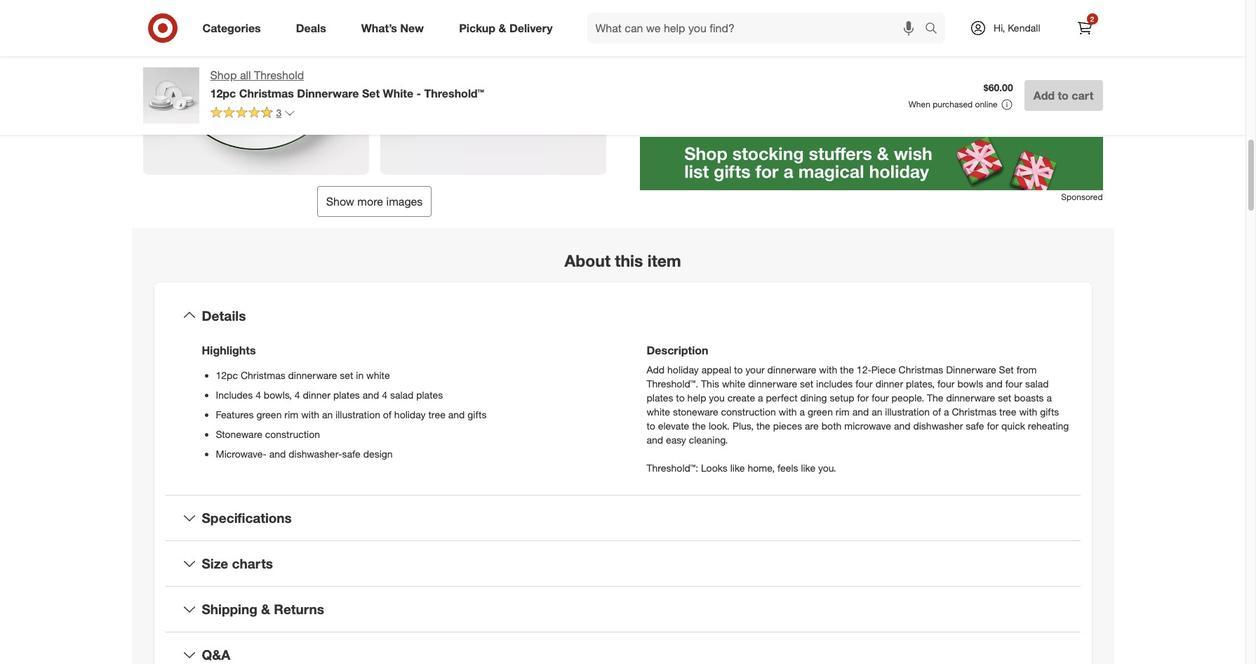 Task type: describe. For each thing, give the bounding box(es) containing it.
cart
[[1072, 88, 1094, 102]]

pickup & delivery link
[[447, 13, 570, 44]]

2 horizontal spatial white
[[722, 378, 746, 390]]

returns
[[274, 601, 324, 617]]

this
[[615, 250, 643, 270]]

piece
[[872, 364, 896, 376]]

search
[[919, 22, 953, 36]]

0 horizontal spatial salad
[[390, 389, 414, 401]]

safe
[[952, 104, 972, 116]]

1 horizontal spatial set
[[800, 378, 814, 390]]

rim inside add holiday appeal to your dinnerware with the 12-piece christmas dinnerware set from threshold™. this white dinnerware set includes four dinner plates, four bowls and four salad plates to help you create a perfect dining setup for four people. the dinnerware set boasts a white stoneware construction with a green rim and an illustration of a christmas tree with gifts to elevate the look. plus, the pieces are both microwave and dishwasher safe for quick reheating and easy cleaning.
[[836, 406, 850, 418]]

2 4 from the left
[[295, 389, 300, 401]]

1 like from the left
[[731, 462, 745, 474]]

plates inside add holiday appeal to your dinnerware with the 12-piece christmas dinnerware set from threshold™. this white dinnerware set includes four dinner plates, four bowls and four salad plates to help you create a perfect dining setup for four people. the dinnerware set boasts a white stoneware construction with a green rim and an illustration of a christmas tree with gifts to elevate the look. plus, the pieces are both microwave and dishwasher safe for quick reheating and easy cleaning.
[[647, 392, 674, 404]]

to left your
[[734, 364, 743, 376]]

design
[[363, 448, 393, 460]]

set inside add holiday appeal to your dinnerware with the 12-piece christmas dinnerware set from threshold™. this white dinnerware set includes four dinner plates, four bowls and four salad plates to help you create a perfect dining setup for four people. the dinnerware set boasts a white stoneware construction with a green rim and an illustration of a christmas tree with gifts to elevate the look. plus, the pieces are both microwave and dishwasher safe for quick reheating and easy cleaning.
[[999, 364, 1014, 376]]

0 horizontal spatial white
[[367, 370, 390, 381]]

microwave safe
[[902, 104, 972, 116]]

0 horizontal spatial gifts
[[468, 409, 487, 421]]

safe inside add holiday appeal to your dinnerware with the 12-piece christmas dinnerware set from threshold™. this white dinnerware set includes four dinner plates, four bowls and four salad plates to help you create a perfect dining setup for four people. the dinnerware set boasts a white stoneware construction with a green rim and an illustration of a christmas tree with gifts to elevate the look. plus, the pieces are both microwave and dishwasher safe for quick reheating and easy cleaning.
[[966, 420, 985, 432]]

add for add holiday appeal to your dinnerware with the 12-piece christmas dinnerware set from threshold™. this white dinnerware set includes four dinner plates, four bowls and four salad plates to help you create a perfect dining setup for four people. the dinnerware set boasts a white stoneware construction with a green rim and an illustration of a christmas tree with gifts to elevate the look. plus, the pieces are both microwave and dishwasher safe for quick reheating and easy cleaning.
[[647, 364, 665, 376]]

1 horizontal spatial the
[[757, 420, 771, 432]]

pieces
[[773, 420, 802, 432]]

feels
[[778, 462, 799, 474]]

deals link
[[284, 13, 344, 44]]

with
[[668, 42, 688, 54]]

looks
[[701, 462, 728, 474]]

shop
[[210, 68, 237, 82]]

& for shipping
[[261, 601, 270, 617]]

2
[[1091, 15, 1095, 23]]

add to cart button
[[1025, 80, 1103, 111]]

new
[[400, 21, 424, 35]]

hi,
[[994, 22, 1005, 34]]

bowls
[[958, 378, 984, 390]]

0 horizontal spatial tree
[[429, 409, 446, 421]]

deals
[[296, 21, 326, 35]]

-
[[417, 86, 421, 100]]

plates,
[[906, 378, 935, 390]]

orders
[[733, 42, 761, 54]]

to down threshold™.
[[676, 392, 685, 404]]

0 horizontal spatial of
[[383, 409, 392, 421]]

people.
[[892, 392, 925, 404]]

set inside shop all threshold 12pc christmas dinnerware set white - threshold™
[[362, 86, 380, 100]]

a right boasts
[[1047, 392, 1052, 404]]

quick
[[1002, 420, 1026, 432]]

3 link
[[210, 106, 296, 122]]

categories
[[203, 21, 261, 35]]

pickup & delivery
[[459, 21, 553, 35]]

3
[[276, 107, 282, 119]]

advertisement region
[[640, 137, 1103, 190]]

threshold™: looks like home, feels like you.
[[647, 462, 837, 474]]

1 vertical spatial for
[[987, 420, 999, 432]]

with down boasts
[[1020, 406, 1038, 418]]

12pc christmas dinnerware set white - threshold&#8482;, 6 of 7 image
[[380, 0, 606, 175]]

shop all threshold 12pc christmas dinnerware set white - threshold™
[[210, 68, 484, 100]]

shipping
[[202, 601, 257, 617]]

microwave
[[845, 420, 892, 432]]

you
[[709, 392, 725, 404]]

& for pickup
[[499, 21, 506, 35]]

four down 12-
[[856, 378, 873, 390]]

0 horizontal spatial set
[[340, 370, 353, 381]]

$100
[[785, 42, 807, 54]]

appeal
[[702, 364, 732, 376]]

threshold™.
[[647, 378, 699, 390]]

details
[[202, 307, 246, 323]]

includes
[[216, 389, 253, 401]]

2 like from the left
[[801, 462, 816, 474]]

you.
[[819, 462, 837, 474]]

charts
[[232, 555, 273, 572]]

four left people.
[[872, 392, 889, 404]]

from
[[1017, 364, 1037, 376]]

what's new link
[[349, 13, 442, 44]]

0 horizontal spatial dinner
[[303, 389, 331, 401]]

this
[[701, 378, 720, 390]]

gifts inside add holiday appeal to your dinnerware with the 12-piece christmas dinnerware set from threshold™. this white dinnerware set includes four dinner plates, four bowls and four salad plates to help you create a perfect dining setup for four people. the dinnerware set boasts a white stoneware construction with a green rim and an illustration of a christmas tree with gifts to elevate the look. plus, the pieces are both microwave and dishwasher safe for quick reheating and easy cleaning.
[[1041, 406, 1060, 418]]

includes 4 bowls, 4 dinner plates and 4 salad plates
[[216, 389, 443, 401]]

look.
[[709, 420, 730, 432]]

when
[[909, 99, 931, 110]]

microwave safe button
[[874, 95, 972, 125]]

with up the includes
[[819, 364, 838, 376]]

of inside add holiday appeal to your dinnerware with the 12-piece christmas dinnerware set from threshold™. this white dinnerware set includes four dinner plates, four bowls and four salad plates to help you create a perfect dining setup for four people. the dinnerware set boasts a white stoneware construction with a green rim and an illustration of a christmas tree with gifts to elevate the look. plus, the pieces are both microwave and dishwasher safe for quick reheating and easy cleaning.
[[933, 406, 941, 418]]

pay over time with affirm on orders over $100
[[668, 26, 807, 54]]

details button
[[165, 293, 1081, 338]]

size charts
[[202, 555, 273, 572]]

images
[[387, 194, 423, 208]]

delivery
[[510, 21, 553, 35]]

online
[[975, 99, 998, 110]]

what's
[[361, 21, 397, 35]]

the
[[927, 392, 944, 404]]

pickup
[[459, 21, 496, 35]]

add holiday appeal to your dinnerware with the 12-piece christmas dinnerware set from threshold™. this white dinnerware set includes four dinner plates, four bowls and four salad plates to help you create a perfect dining setup for four people. the dinnerware set boasts a white stoneware construction with a green rim and an illustration of a christmas tree with gifts to elevate the look. plus, the pieces are both microwave and dishwasher safe for quick reheating and easy cleaning.
[[647, 364, 1069, 446]]

dinnerware inside shop all threshold 12pc christmas dinnerware set white - threshold™
[[297, 86, 359, 100]]

with down includes 4 bowls, 4 dinner plates and 4 salad plates
[[301, 409, 319, 421]]

purchased
[[933, 99, 973, 110]]

2 horizontal spatial set
[[998, 392, 1012, 404]]

cleaning.
[[689, 434, 728, 446]]

size charts button
[[165, 541, 1081, 586]]

0 horizontal spatial for
[[858, 392, 869, 404]]

a up dishwasher
[[944, 406, 949, 418]]

more
[[358, 194, 383, 208]]

item
[[648, 250, 681, 270]]

christmas up bowls,
[[241, 370, 285, 381]]

when purchased online
[[909, 99, 998, 110]]



Task type: locate. For each thing, give the bounding box(es) containing it.
0 horizontal spatial set
[[362, 86, 380, 100]]

features green rim with an illustration of holiday tree and gifts
[[216, 409, 487, 421]]

0 horizontal spatial the
[[692, 420, 706, 432]]

image gallery element
[[143, 0, 606, 217]]

to inside button
[[1058, 88, 1069, 102]]

features
[[216, 409, 254, 421]]

set
[[362, 86, 380, 100], [999, 364, 1014, 376]]

0 vertical spatial construction
[[721, 406, 776, 418]]

What can we help you find? suggestions appear below search field
[[587, 13, 929, 44]]

show
[[326, 194, 354, 208]]

christmas up plates,
[[899, 364, 944, 376]]

&
[[499, 21, 506, 35], [261, 601, 270, 617]]

safe right dishwasher
[[966, 420, 985, 432]]

0 vertical spatial over
[[691, 26, 714, 40]]

1 horizontal spatial safe
[[966, 420, 985, 432]]

add up threshold™.
[[647, 364, 665, 376]]

0 vertical spatial add
[[1034, 88, 1055, 102]]

setup
[[830, 392, 855, 404]]

1 vertical spatial over
[[764, 42, 783, 54]]

dinner
[[876, 378, 904, 390], [303, 389, 331, 401]]

about
[[565, 250, 611, 270]]

12pc up includes
[[216, 370, 238, 381]]

for left quick
[[987, 420, 999, 432]]

microwave-
[[216, 448, 267, 460]]

threshold™
[[424, 86, 484, 100]]

size
[[202, 555, 228, 572]]

1 horizontal spatial green
[[808, 406, 833, 418]]

4 right bowls,
[[295, 389, 300, 401]]

1 horizontal spatial illustration
[[885, 406, 930, 418]]

0 horizontal spatial holiday
[[394, 409, 426, 421]]

1 vertical spatial &
[[261, 601, 270, 617]]

1 horizontal spatial rim
[[836, 406, 850, 418]]

12pc inside shop all threshold 12pc christmas dinnerware set white - threshold™
[[210, 86, 236, 100]]

to
[[1058, 88, 1069, 102], [734, 364, 743, 376], [676, 392, 685, 404], [647, 420, 656, 432]]

shipping & returns button
[[165, 587, 1081, 632]]

dishwasher
[[914, 420, 963, 432]]

safe
[[966, 420, 985, 432], [342, 448, 361, 460]]

0 horizontal spatial green
[[257, 409, 282, 421]]

0 vertical spatial dinnerware
[[297, 86, 359, 100]]

& left returns
[[261, 601, 270, 617]]

1 horizontal spatial over
[[764, 42, 783, 54]]

image of 12pc christmas dinnerware set white - threshold™ image
[[143, 67, 199, 124]]

q&a
[[202, 646, 230, 662]]

of up design
[[383, 409, 392, 421]]

gifts
[[1041, 406, 1060, 418], [468, 409, 487, 421]]

perfect
[[766, 392, 798, 404]]

salad up boasts
[[1026, 378, 1049, 390]]

illustration down people.
[[885, 406, 930, 418]]

1 horizontal spatial &
[[499, 21, 506, 35]]

2 horizontal spatial plates
[[647, 392, 674, 404]]

an inside add holiday appeal to your dinnerware with the 12-piece christmas dinnerware set from threshold™. this white dinnerware set includes four dinner plates, four bowls and four salad plates to help you create a perfect dining setup for four people. the dinnerware set boasts a white stoneware construction with a green rim and an illustration of a christmas tree with gifts to elevate the look. plus, the pieces are both microwave and dishwasher safe for quick reheating and easy cleaning.
[[872, 406, 883, 418]]

0 horizontal spatial like
[[731, 462, 745, 474]]

dinner inside add holiday appeal to your dinnerware with the 12-piece christmas dinnerware set from threshold™. this white dinnerware set includes four dinner plates, four bowls and four salad plates to help you create a perfect dining setup for four people. the dinnerware set boasts a white stoneware construction with a green rim and an illustration of a christmas tree with gifts to elevate the look. plus, the pieces are both microwave and dishwasher safe for quick reheating and easy cleaning.
[[876, 378, 904, 390]]

1 horizontal spatial dinner
[[876, 378, 904, 390]]

dinner down piece
[[876, 378, 904, 390]]

green inside add holiday appeal to your dinnerware with the 12-piece christmas dinnerware set from threshold™. this white dinnerware set includes four dinner plates, four bowls and four salad plates to help you create a perfect dining setup for four people. the dinnerware set boasts a white stoneware construction with a green rim and an illustration of a christmas tree with gifts to elevate the look. plus, the pieces are both microwave and dishwasher safe for quick reheating and easy cleaning.
[[808, 406, 833, 418]]

0 vertical spatial set
[[362, 86, 380, 100]]

12pc
[[210, 86, 236, 100], [216, 370, 238, 381]]

1 vertical spatial safe
[[342, 448, 361, 460]]

microwave- and dishwasher-safe design
[[216, 448, 393, 460]]

salad
[[1026, 378, 1049, 390], [390, 389, 414, 401]]

four down the from
[[1006, 378, 1023, 390]]

1 horizontal spatial construction
[[721, 406, 776, 418]]

0 vertical spatial 12pc
[[210, 86, 236, 100]]

of up dishwasher
[[933, 406, 941, 418]]

add left cart
[[1034, 88, 1055, 102]]

set up the dining
[[800, 378, 814, 390]]

white right in
[[367, 370, 390, 381]]

over left $100
[[764, 42, 783, 54]]

illustration
[[885, 406, 930, 418], [336, 409, 380, 421]]

0 horizontal spatial an
[[322, 409, 333, 421]]

illustration down includes 4 bowls, 4 dinner plates and 4 salad plates
[[336, 409, 380, 421]]

illustration inside add holiday appeal to your dinnerware with the 12-piece christmas dinnerware set from threshold™. this white dinnerware set includes four dinner plates, four bowls and four salad plates to help you create a perfect dining setup for four people. the dinnerware set boasts a white stoneware construction with a green rim and an illustration of a christmas tree with gifts to elevate the look. plus, the pieces are both microwave and dishwasher safe for quick reheating and easy cleaning.
[[885, 406, 930, 418]]

salad up the features green rim with an illustration of holiday tree and gifts
[[390, 389, 414, 401]]

set left boasts
[[998, 392, 1012, 404]]

0 horizontal spatial &
[[261, 601, 270, 617]]

about this item
[[565, 250, 681, 270]]

both
[[822, 420, 842, 432]]

stoneware
[[216, 428, 262, 440]]

create
[[728, 392, 755, 404]]

1 vertical spatial holiday
[[394, 409, 426, 421]]

0 horizontal spatial safe
[[342, 448, 361, 460]]

tree inside add holiday appeal to your dinnerware with the 12-piece christmas dinnerware set from threshold™. this white dinnerware set includes four dinner plates, four bowls and four salad plates to help you create a perfect dining setup for four people. the dinnerware set boasts a white stoneware construction with a green rim and an illustration of a christmas tree with gifts to elevate the look. plus, the pieces are both microwave and dishwasher safe for quick reheating and easy cleaning.
[[1000, 406, 1017, 418]]

home,
[[748, 462, 775, 474]]

$60.00
[[984, 82, 1013, 93]]

1 horizontal spatial plates
[[416, 389, 443, 401]]

1 horizontal spatial dinnerware
[[946, 364, 997, 376]]

a right create
[[758, 392, 763, 404]]

12pc christmas dinnerware set in white
[[216, 370, 390, 381]]

1 horizontal spatial 4
[[295, 389, 300, 401]]

1 horizontal spatial holiday
[[668, 364, 699, 376]]

an down includes 4 bowls, 4 dinner plates and 4 salad plates
[[322, 409, 333, 421]]

over up 'affirm'
[[691, 26, 714, 40]]

four
[[856, 378, 873, 390], [938, 378, 955, 390], [1006, 378, 1023, 390], [872, 392, 889, 404]]

boasts
[[1014, 392, 1044, 404]]

3 4 from the left
[[382, 389, 388, 401]]

4 left bowls,
[[256, 389, 261, 401]]

1 horizontal spatial like
[[801, 462, 816, 474]]

highlights
[[202, 344, 256, 358]]

add for add to cart
[[1034, 88, 1055, 102]]

0 vertical spatial safe
[[966, 420, 985, 432]]

with up pieces
[[779, 406, 797, 418]]

white up elevate
[[647, 406, 670, 418]]

4 up the features green rim with an illustration of holiday tree and gifts
[[382, 389, 388, 401]]

1 vertical spatial 12pc
[[216, 370, 238, 381]]

& right pickup
[[499, 21, 506, 35]]

like left you.
[[801, 462, 816, 474]]

12pc down shop
[[210, 86, 236, 100]]

2 horizontal spatial the
[[840, 364, 854, 376]]

1 horizontal spatial white
[[647, 406, 670, 418]]

1 4 from the left
[[256, 389, 261, 401]]

to left cart
[[1058, 88, 1069, 102]]

rim down setup
[[836, 406, 850, 418]]

dinnerware
[[768, 364, 817, 376], [288, 370, 337, 381], [749, 378, 798, 390], [947, 392, 996, 404]]

1 horizontal spatial for
[[987, 420, 999, 432]]

0 horizontal spatial over
[[691, 26, 714, 40]]

set left the from
[[999, 364, 1014, 376]]

for
[[858, 392, 869, 404], [987, 420, 999, 432]]

1 horizontal spatial salad
[[1026, 378, 1049, 390]]

a
[[758, 392, 763, 404], [1047, 392, 1052, 404], [800, 406, 805, 418], [944, 406, 949, 418]]

a up are at the right of the page
[[800, 406, 805, 418]]

description
[[647, 344, 709, 358]]

shipping & returns
[[202, 601, 324, 617]]

12-
[[857, 364, 872, 376]]

dinner down 12pc christmas dinnerware set in white on the left bottom of the page
[[303, 389, 331, 401]]

set left in
[[340, 370, 353, 381]]

christmas down bowls
[[952, 406, 997, 418]]

2 horizontal spatial 4
[[382, 389, 388, 401]]

dinnerware up bowls
[[946, 364, 997, 376]]

are
[[805, 420, 819, 432]]

add inside button
[[1034, 88, 1055, 102]]

set left white
[[362, 86, 380, 100]]

0 vertical spatial &
[[499, 21, 506, 35]]

what's new
[[361, 21, 424, 35]]

0 horizontal spatial 4
[[256, 389, 261, 401]]

bowls,
[[264, 389, 292, 401]]

0 horizontal spatial construction
[[265, 428, 320, 440]]

kendall
[[1008, 22, 1041, 34]]

microwave
[[902, 104, 949, 116]]

0 horizontal spatial dinnerware
[[297, 86, 359, 100]]

1 horizontal spatial add
[[1034, 88, 1055, 102]]

on
[[719, 42, 730, 54]]

dinnerware inside add holiday appeal to your dinnerware with the 12-piece christmas dinnerware set from threshold™. this white dinnerware set includes four dinner plates, four bowls and four salad plates to help you create a perfect dining setup for four people. the dinnerware set boasts a white stoneware construction with a green rim and an illustration of a christmas tree with gifts to elevate the look. plus, the pieces are both microwave and dishwasher safe for quick reheating and easy cleaning.
[[946, 364, 997, 376]]

construction up plus,
[[721, 406, 776, 418]]

dinnerware down threshold
[[297, 86, 359, 100]]

holiday inside add holiday appeal to your dinnerware with the 12-piece christmas dinnerware set from threshold™. this white dinnerware set includes four dinner plates, four bowls and four salad plates to help you create a perfect dining setup for four people. the dinnerware set boasts a white stoneware construction with a green rim and an illustration of a christmas tree with gifts to elevate the look. plus, the pieces are both microwave and dishwasher safe for quick reheating and easy cleaning.
[[668, 364, 699, 376]]

0 horizontal spatial add
[[647, 364, 665, 376]]

1 vertical spatial set
[[999, 364, 1014, 376]]

12pc christmas dinnerware set white - threshold&#8482;, 5 of 7 image
[[143, 0, 369, 175]]

0 vertical spatial holiday
[[668, 364, 699, 376]]

1 horizontal spatial tree
[[1000, 406, 1017, 418]]

dining
[[801, 392, 827, 404]]

0 horizontal spatial illustration
[[336, 409, 380, 421]]

add inside add holiday appeal to your dinnerware with the 12-piece christmas dinnerware set from threshold™. this white dinnerware set includes four dinner plates, four bowls and four salad plates to help you create a perfect dining setup for four people. the dinnerware set boasts a white stoneware construction with a green rim and an illustration of a christmas tree with gifts to elevate the look. plus, the pieces are both microwave and dishwasher safe for quick reheating and easy cleaning.
[[647, 364, 665, 376]]

& inside dropdown button
[[261, 601, 270, 617]]

in
[[356, 370, 364, 381]]

stoneware construction
[[216, 428, 320, 440]]

construction up microwave- and dishwasher-safe design
[[265, 428, 320, 440]]

threshold™:
[[647, 462, 699, 474]]

for right setup
[[858, 392, 869, 404]]

stoneware
[[673, 406, 719, 418]]

specifications button
[[165, 496, 1081, 541]]

add to cart
[[1034, 88, 1094, 102]]

four up the
[[938, 378, 955, 390]]

elevate
[[658, 420, 690, 432]]

salad inside add holiday appeal to your dinnerware with the 12-piece christmas dinnerware set from threshold™. this white dinnerware set includes four dinner plates, four bowls and four salad plates to help you create a perfect dining setup for four people. the dinnerware set boasts a white stoneware construction with a green rim and an illustration of a christmas tree with gifts to elevate the look. plus, the pieces are both microwave and dishwasher safe for quick reheating and easy cleaning.
[[1026, 378, 1049, 390]]

the down stoneware
[[692, 420, 706, 432]]

1 horizontal spatial set
[[999, 364, 1014, 376]]

like right the looks
[[731, 462, 745, 474]]

specifications
[[202, 510, 292, 526]]

q&a button
[[165, 632, 1081, 664]]

over
[[691, 26, 714, 40], [764, 42, 783, 54]]

1 horizontal spatial gifts
[[1041, 406, 1060, 418]]

hi, kendall
[[994, 22, 1041, 34]]

an up "microwave" on the bottom right of the page
[[872, 406, 883, 418]]

show more images button
[[317, 186, 432, 217]]

the left 12-
[[840, 364, 854, 376]]

1 vertical spatial construction
[[265, 428, 320, 440]]

safe left design
[[342, 448, 361, 460]]

construction inside add holiday appeal to your dinnerware with the 12-piece christmas dinnerware set from threshold™. this white dinnerware set includes four dinner plates, four bowls and four salad plates to help you create a perfect dining setup for four people. the dinnerware set boasts a white stoneware construction with a green rim and an illustration of a christmas tree with gifts to elevate the look. plus, the pieces are both microwave and dishwasher safe for quick reheating and easy cleaning.
[[721, 406, 776, 418]]

1 horizontal spatial of
[[933, 406, 941, 418]]

1 horizontal spatial an
[[872, 406, 883, 418]]

the right plus,
[[757, 420, 771, 432]]

1 vertical spatial add
[[647, 364, 665, 376]]

includes
[[816, 378, 853, 390]]

white up create
[[722, 378, 746, 390]]

set
[[340, 370, 353, 381], [800, 378, 814, 390], [998, 392, 1012, 404]]

to left elevate
[[647, 420, 656, 432]]

sponsored
[[1062, 191, 1103, 202]]

1 vertical spatial dinnerware
[[946, 364, 997, 376]]

0 horizontal spatial rim
[[285, 409, 299, 421]]

plates
[[333, 389, 360, 401], [416, 389, 443, 401], [647, 392, 674, 404]]

christmas inside shop all threshold 12pc christmas dinnerware set white - threshold™
[[239, 86, 294, 100]]

green up stoneware construction
[[257, 409, 282, 421]]

green down the dining
[[808, 406, 833, 418]]

christmas down threshold
[[239, 86, 294, 100]]

0 horizontal spatial plates
[[333, 389, 360, 401]]

help
[[688, 392, 707, 404]]

your
[[746, 364, 765, 376]]

white
[[383, 86, 414, 100]]

threshold
[[254, 68, 304, 82]]

rim down bowls,
[[285, 409, 299, 421]]

search button
[[919, 13, 953, 46]]

0 vertical spatial for
[[858, 392, 869, 404]]



Task type: vqa. For each thing, say whether or not it's contained in the screenshot.
fight
no



